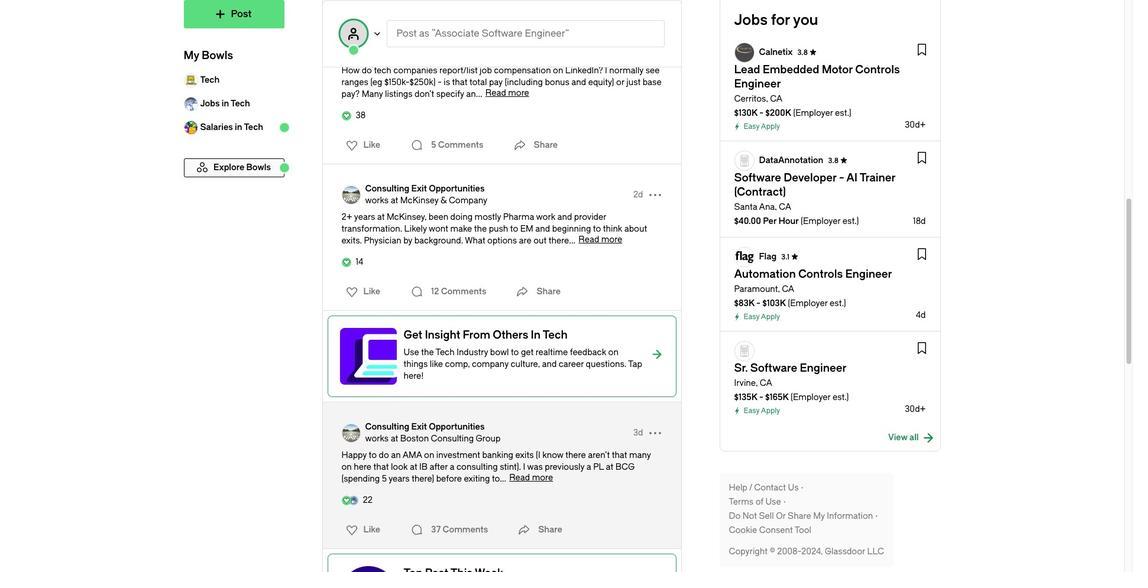 Task type: vqa. For each thing, say whether or not it's contained in the screenshot.
hiring for undefined
no



Task type: locate. For each thing, give the bounding box(es) containing it.
1 horizontal spatial more
[[532, 473, 553, 483]]

there inside 2+ years at mckinsey, been doing mostly pharma work and provider transformation. likely wont make the push to em and beginning to think about exits. physician by background. what options are out there
[[549, 236, 569, 246]]

2008-
[[777, 547, 802, 557]]

easy apply for automation
[[744, 313, 780, 321]]

consulting for consulting exit opportunities works at mckinsey & company
[[365, 184, 409, 194]]

more down was
[[532, 473, 553, 483]]

feedback
[[570, 348, 606, 358]]

opportunities up report/list
[[429, 37, 485, 47]]

0 vertical spatial like
[[364, 140, 380, 150]]

1 horizontal spatial read
[[509, 473, 530, 483]]

0 vertical spatial easy
[[744, 122, 760, 131]]

2 rections list menu from the top
[[339, 136, 384, 155]]

the
[[474, 224, 487, 234], [421, 348, 434, 358]]

2 vertical spatial ...
[[500, 474, 506, 484]]

apply down the $103k
[[761, 313, 780, 321]]

1 vertical spatial 3d
[[633, 428, 643, 438]]

works inside consulting exit opportunities works at boston consulting group
[[365, 434, 389, 444]]

read more for about
[[579, 235, 623, 245]]

that left look
[[374, 463, 389, 473]]

(contract)
[[734, 186, 786, 199]]

0 horizontal spatial the
[[421, 348, 434, 358]]

easy for sr. software engineer
[[744, 407, 760, 415]]

2 vertical spatial image for post author image
[[342, 424, 361, 443]]

an inside how do tech companies report/list job compensation on linkedin? i normally see ranges (eg $150k-$250k) - is that total pay (including bonus and equity) or just base pay? many listings don't specify an
[[466, 89, 476, 99]]

like
[[364, 140, 380, 150], [364, 287, 380, 297], [364, 525, 380, 535]]

0 vertical spatial read more button
[[486, 88, 529, 98]]

0 vertical spatial in
[[222, 99, 229, 109]]

0 horizontal spatial do
[[362, 66, 372, 76]]

1 horizontal spatial i
[[605, 66, 607, 76]]

in
[[222, 99, 229, 109], [235, 122, 242, 133]]

3.8 up developer
[[828, 157, 839, 165]]

jobs for jobs in tech
[[200, 99, 220, 109]]

0 vertical spatial read
[[486, 88, 506, 98]]

3 rections list menu from the top
[[339, 283, 384, 302]]

dataannotation 3.8 ★
[[759, 156, 848, 166]]

(i
[[536, 451, 541, 461]]

2 vertical spatial like
[[364, 525, 380, 535]]

consulting exit opportunities link up boston
[[365, 422, 501, 434]]

4 rections list menu from the top
[[339, 521, 384, 540]]

3d for how do tech companies report/list job compensation on linkedin? i normally see ranges (eg $150k-$250k) - is that total pay (including bonus and equity) or just base pay? many listings don't specify an
[[633, 43, 643, 53]]

- right $130k
[[760, 108, 764, 118]]

1 vertical spatial use
[[766, 498, 781, 508]]

an down total
[[466, 89, 476, 99]]

- right $135k
[[760, 393, 764, 403]]

0 horizontal spatial in
[[222, 99, 229, 109]]

0 vertical spatial 3.8
[[798, 49, 808, 57]]

i inside how do tech companies report/list job compensation on linkedin? i normally see ranges (eg $150k-$250k) - is that total pay (including bonus and equity) or just base pay? many listings don't specify an
[[605, 66, 607, 76]]

3 opportunities from the top
[[429, 422, 485, 432]]

1 vertical spatial 5
[[382, 474, 387, 484]]

exit for consulting exit opportunities works at mckinsey & company
[[411, 184, 427, 194]]

...
[[476, 89, 483, 99], [569, 236, 576, 246], [500, 474, 506, 484]]

engineer inside the sr. software engineer irvine, ca $135k - $165k (employer est.)
[[800, 362, 847, 375]]

0 horizontal spatial ★
[[791, 253, 799, 262]]

1 vertical spatial 30d+
[[905, 405, 926, 415]]

2 vertical spatial opportunities
[[429, 422, 485, 432]]

0 vertical spatial 30d+
[[905, 120, 926, 130]]

2 vertical spatial that
[[374, 463, 389, 473]]

opportunities up company
[[429, 184, 485, 194]]

image for post author image
[[342, 39, 361, 58], [342, 186, 361, 205], [342, 424, 361, 443]]

★ up lead embedded motor controls engineer link
[[810, 49, 817, 57]]

1 image for post author image from the top
[[342, 39, 361, 58]]

consulting up tech
[[365, 37, 409, 47]]

1 vertical spatial more
[[601, 235, 623, 245]]

2 3d from the top
[[633, 428, 643, 438]]

1 vertical spatial my
[[814, 512, 825, 522]]

(employer right the hour
[[801, 217, 841, 227]]

easy
[[744, 122, 760, 131], [744, 313, 760, 321], [744, 407, 760, 415]]

1 vertical spatial that
[[612, 451, 627, 461]]

software inside 'software developer - ai trainer (contract) santa ana, ca $40.00 per hour (employer est.)'
[[734, 172, 781, 185]]

not
[[743, 512, 757, 522]]

rections list menu down "22" at the bottom of the page
[[339, 521, 384, 540]]

★ inside calnetix 3.8 ★
[[810, 49, 817, 57]]

report/list
[[440, 66, 478, 76]]

0 vertical spatial do
[[362, 66, 372, 76]]

more for and
[[508, 88, 529, 98]]

the up "what" at the top of the page
[[474, 224, 487, 234]]

works up transformation.
[[365, 196, 389, 206]]

0 vertical spatial i
[[605, 66, 607, 76]]

read more button down pay in the top left of the page
[[486, 88, 529, 98]]

1 vertical spatial works
[[365, 434, 389, 444]]

★ inside flag 3.1 ★
[[791, 253, 799, 262]]

read more for and
[[486, 88, 529, 98]]

0 horizontal spatial a
[[450, 463, 455, 473]]

normally
[[610, 66, 644, 76]]

software up $165k
[[751, 362, 798, 375]]

3.8 inside dataannotation 3.8 ★
[[828, 157, 839, 165]]

tech down jobs in tech link
[[244, 122, 263, 133]]

i up equity)
[[605, 66, 607, 76]]

1 vertical spatial comments
[[441, 287, 487, 297]]

read more button
[[486, 88, 529, 98], [579, 235, 623, 245], [509, 473, 553, 483]]

0 vertical spatial 3d link
[[633, 43, 643, 54]]

2 30d+ from the top
[[905, 405, 926, 415]]

0 horizontal spatial 3.8
[[798, 49, 808, 57]]

2 vertical spatial more
[[532, 473, 553, 483]]

compensation
[[494, 66, 551, 76]]

2 horizontal spatial more
[[601, 235, 623, 245]]

ca up the $103k
[[782, 285, 795, 295]]

1 rections list menu from the top
[[339, 0, 384, 8]]

5 inside "button"
[[431, 140, 436, 150]]

physician
[[364, 236, 401, 246]]

2 3d link from the top
[[633, 428, 643, 440]]

1 3d from the top
[[633, 43, 643, 53]]

exit inside consulting exit opportunities works at mckinsey & company
[[411, 184, 427, 194]]

consulting exit opportunities link
[[365, 37, 485, 49], [365, 183, 488, 195], [365, 422, 501, 434]]

5 inside the happy to do an ama on investment banking exits (i know there aren't that many on here that look at ib after a consulting stint). i was previously a pl at bcg (spending 5 years there) before exiting to
[[382, 474, 387, 484]]

opportunities for consulting exit opportunities works at mckinsey & company
[[429, 184, 485, 194]]

like down "22" at the bottom of the page
[[364, 525, 380, 535]]

3 image for post author image from the top
[[342, 424, 361, 443]]

1 vertical spatial read
[[579, 235, 599, 245]]

0 vertical spatial controls
[[856, 63, 900, 76]]

boston
[[400, 434, 429, 444]]

like for 22
[[364, 525, 380, 535]]

0 vertical spatial more
[[508, 88, 529, 98]]

easy apply down $130k
[[744, 122, 780, 131]]

1 apply from the top
[[761, 122, 780, 131]]

- inside how do tech companies report/list job compensation on linkedin? i normally see ranges (eg $150k-$250k) - is that total pay (including bonus and equity) or just base pay? many listings don't specify an
[[438, 77, 442, 88]]

1 opportunities from the top
[[429, 37, 485, 47]]

read for (including
[[486, 88, 506, 98]]

tech up like
[[436, 348, 455, 358]]

image for post author image up how
[[342, 39, 361, 58]]

more down '(including' on the left top
[[508, 88, 529, 98]]

1 consulting exit opportunities link from the top
[[365, 37, 485, 49]]

comments inside "button"
[[438, 140, 484, 150]]

to down provider
[[593, 224, 601, 234]]

3d link up normally
[[633, 43, 643, 54]]

&
[[441, 196, 447, 206]]

2 consulting exit opportunities link from the top
[[365, 183, 488, 195]]

after
[[430, 463, 448, 473]]

1 a from the left
[[450, 463, 455, 473]]

happy
[[342, 451, 367, 461]]

years down look
[[389, 474, 410, 484]]

copyright © 2008-2024, glassdoor llc
[[729, 547, 884, 557]]

comments right 12
[[441, 287, 487, 297]]

0 vertical spatial ★
[[810, 49, 817, 57]]

ca inside automation controls engineer paramount, ca $83k - $103k (employer est.)
[[782, 285, 795, 295]]

was
[[527, 463, 543, 473]]

more for about
[[601, 235, 623, 245]]

in right salaries
[[235, 122, 242, 133]]

read more button for about
[[579, 235, 623, 245]]

consulting inside consulting exit opportunities works at mckinsey & company
[[365, 184, 409, 194]]

1 vertical spatial in
[[235, 122, 242, 133]]

consulting exit opportunities link up companies
[[365, 37, 485, 49]]

software inside the sr. software engineer irvine, ca $135k - $165k (employer est.)
[[751, 362, 798, 375]]

things
[[404, 360, 428, 370]]

many
[[629, 451, 651, 461]]

0 vertical spatial years
[[354, 212, 375, 222]]

3.8 up the embedded
[[798, 49, 808, 57]]

do left ama
[[379, 451, 389, 461]]

the inside the get insight from others in tech use the tech industry bowl to get realtime feedback on things like comp, company culture, and career questions. tap here!
[[421, 348, 434, 358]]

comments for 5 comments
[[438, 140, 484, 150]]

0 horizontal spatial my
[[184, 49, 199, 62]]

0 vertical spatial an
[[466, 89, 476, 99]]

(eg
[[371, 77, 382, 88]]

rections list menu for do
[[339, 136, 384, 155]]

read down stint).
[[509, 473, 530, 483]]

3 easy apply from the top
[[744, 407, 780, 415]]

exit for consulting exit opportunities
[[411, 37, 427, 47]]

ca inside 'software developer - ai trainer (contract) santa ana, ca $40.00 per hour (employer est.)'
[[779, 202, 792, 212]]

more actions image
[[646, 186, 665, 205], [646, 424, 665, 443]]

5
[[431, 140, 436, 150], [382, 474, 387, 484]]

a left 'pl'
[[587, 463, 591, 473]]

... down stint).
[[500, 474, 506, 484]]

like for 14
[[364, 287, 380, 297]]

2 easy from the top
[[744, 313, 760, 321]]

apply for embedded
[[761, 122, 780, 131]]

years up transformation.
[[354, 212, 375, 222]]

3 consulting exit opportunities link from the top
[[365, 422, 501, 434]]

- inside automation controls engineer paramount, ca $83k - $103k (employer est.)
[[757, 299, 761, 309]]

1 vertical spatial easy apply
[[744, 313, 780, 321]]

exit up the mckinsey
[[411, 184, 427, 194]]

consulting up investment
[[431, 434, 474, 444]]

0 vertical spatial comments
[[438, 140, 484, 150]]

3.8 for software developer - ai trainer (contract)
[[828, 157, 839, 165]]

2 vertical spatial ★
[[791, 253, 799, 262]]

push
[[489, 224, 508, 234]]

comments for 37 comments
[[443, 525, 488, 535]]

easy for automation controls engineer
[[744, 313, 760, 321]]

0 vertical spatial use
[[404, 348, 419, 358]]

- left ai
[[839, 172, 845, 185]]

to right exiting on the left bottom of page
[[492, 474, 500, 484]]

software
[[482, 28, 523, 39], [734, 172, 781, 185], [751, 362, 798, 375]]

1 vertical spatial there
[[566, 451, 586, 461]]

cookie consent tool link
[[729, 525, 812, 537]]

controls inside automation controls engineer paramount, ca $83k - $103k (employer est.)
[[799, 268, 843, 281]]

years
[[354, 212, 375, 222], [389, 474, 410, 484]]

exit inside consulting exit opportunities works at boston consulting group
[[411, 422, 427, 432]]

3 exit from the top
[[411, 422, 427, 432]]

1 vertical spatial opportunities
[[429, 184, 485, 194]]

an
[[466, 89, 476, 99], [391, 451, 401, 461]]

3d link up many
[[633, 428, 643, 440]]

0 horizontal spatial i
[[523, 463, 525, 473]]

1 vertical spatial software
[[734, 172, 781, 185]]

5 right (spending
[[382, 474, 387, 484]]

1 vertical spatial ★
[[841, 157, 848, 165]]

- left is
[[438, 77, 442, 88]]

use inside help / contact us terms of use do not sell or share my information cookie consent tool
[[766, 498, 781, 508]]

0 vertical spatial that
[[452, 77, 468, 88]]

1 vertical spatial share button
[[513, 280, 561, 304]]

2 vertical spatial easy
[[744, 407, 760, 415]]

ca up $165k
[[760, 379, 772, 389]]

consulting exit opportunities link up the mckinsey
[[365, 183, 488, 195]]

2 opportunities from the top
[[429, 184, 485, 194]]

there down "beginning"
[[549, 236, 569, 246]]

culture,
[[511, 360, 540, 370]]

1 horizontal spatial years
[[389, 474, 410, 484]]

2 easy apply from the top
[[744, 313, 780, 321]]

read down pay in the top left of the page
[[486, 88, 506, 98]]

2 image for post author image from the top
[[342, 186, 361, 205]]

background.
[[414, 236, 463, 246]]

- inside the sr. software engineer irvine, ca $135k - $165k (employer est.)
[[760, 393, 764, 403]]

ca inside the sr. software engineer irvine, ca $135k - $165k (employer est.)
[[760, 379, 772, 389]]

1 30d+ from the top
[[905, 120, 926, 130]]

★ right 3.1
[[791, 253, 799, 262]]

ai
[[847, 172, 858, 185]]

engineer inside automation controls engineer paramount, ca $83k - $103k (employer est.)
[[846, 268, 892, 281]]

3 easy from the top
[[744, 407, 760, 415]]

3d link for happy to do an ama on investment banking exits (i know there aren't that many on here that look at ib after a consulting stint). i was previously a pl at bcg (spending 5 years there) before exiting to
[[633, 428, 643, 440]]

paramount,
[[734, 285, 780, 295]]

calnetix logo image
[[735, 43, 754, 62]]

controls down flag 3.1 ★
[[799, 268, 843, 281]]

2024,
[[802, 547, 823, 557]]

comments right 37
[[443, 525, 488, 535]]

1 horizontal spatial an
[[466, 89, 476, 99]]

2 exit from the top
[[411, 184, 427, 194]]

jobs left for
[[734, 12, 768, 28]]

2 horizontal spatial ...
[[569, 236, 576, 246]]

12
[[431, 287, 439, 297]]

2 more actions image from the top
[[646, 424, 665, 443]]

0 horizontal spatial more
[[508, 88, 529, 98]]

that down report/list
[[452, 77, 468, 88]]

0 vertical spatial 3d
[[633, 43, 643, 53]]

use inside the get insight from others in tech use the tech industry bowl to get realtime feedback on things like comp, company culture, and career questions. tap here!
[[404, 348, 419, 358]]

doing
[[451, 212, 473, 222]]

industry
[[457, 348, 488, 358]]

0 horizontal spatial years
[[354, 212, 375, 222]]

1 works from the top
[[365, 196, 389, 206]]

1 horizontal spatial do
[[379, 451, 389, 461]]

1 horizontal spatial my
[[814, 512, 825, 522]]

0 vertical spatial ...
[[476, 89, 483, 99]]

opportunities
[[429, 37, 485, 47], [429, 184, 485, 194], [429, 422, 485, 432]]

rections list menu for to
[[339, 521, 384, 540]]

2 vertical spatial software
[[751, 362, 798, 375]]

2 like from the top
[[364, 287, 380, 297]]

1 easy apply from the top
[[744, 122, 780, 131]]

controls right motor
[[856, 63, 900, 76]]

a up before
[[450, 463, 455, 473]]

- inside 'software developer - ai trainer (contract) santa ana, ca $40.00 per hour (employer est.)'
[[839, 172, 845, 185]]

calnetix
[[759, 47, 793, 57]]

1 vertical spatial more actions image
[[646, 424, 665, 443]]

at inside 2+ years at mckinsey, been doing mostly pharma work and provider transformation. likely wont make the push to em and beginning to think about exits. physician by background. what options are out there
[[377, 212, 385, 222]]

works
[[365, 196, 389, 206], [365, 434, 389, 444]]

share button for 12 comments
[[513, 280, 561, 304]]

est.) inside 'software developer - ai trainer (contract) santa ana, ca $40.00 per hour (employer est.)'
[[843, 217, 859, 227]]

1 vertical spatial controls
[[799, 268, 843, 281]]

0 vertical spatial more actions image
[[646, 186, 665, 205]]

... for (including
[[476, 89, 483, 99]]

★ up ai
[[841, 157, 848, 165]]

0 vertical spatial opportunities
[[429, 37, 485, 47]]

get insight from others in tech image
[[340, 328, 397, 385]]

developer
[[784, 172, 837, 185]]

read down "beginning"
[[579, 235, 599, 245]]

in up salaries in tech
[[222, 99, 229, 109]]

read more down was
[[509, 473, 553, 483]]

in inside jobs in tech link
[[222, 99, 229, 109]]

consulting exit opportunities link for consulting exit opportunities works at boston consulting group
[[365, 422, 501, 434]]

- inside lead embedded motor controls engineer cerritos, ca $130k - $200k (employer est.)
[[760, 108, 764, 118]]

5 up consulting exit opportunities works at mckinsey & company on the top of page
[[431, 140, 436, 150]]

jobs for you
[[734, 12, 819, 28]]

salaries in tech
[[200, 122, 263, 133]]

use for /
[[766, 498, 781, 508]]

0 horizontal spatial jobs
[[200, 99, 220, 109]]

apply down the $200k
[[761, 122, 780, 131]]

1 3d link from the top
[[633, 43, 643, 54]]

at up mckinsey, on the top
[[391, 196, 398, 206]]

and inside how do tech companies report/list job compensation on linkedin? i normally see ranges (eg $150k-$250k) - is that total pay (including bonus and equity) or just base pay? many listings don't specify an
[[572, 77, 586, 88]]

rections list menu down 14
[[339, 283, 384, 302]]

1 vertical spatial 3d link
[[633, 428, 643, 440]]

a
[[450, 463, 455, 473], [587, 463, 591, 473]]

and down realtime
[[542, 360, 557, 370]]

engineer inside lead embedded motor controls engineer cerritos, ca $130k - $200k (employer est.)
[[734, 78, 781, 91]]

2 horizontal spatial that
[[612, 451, 627, 461]]

est.) down ai
[[843, 217, 859, 227]]

to
[[510, 224, 518, 234], [593, 224, 601, 234], [511, 348, 519, 358], [369, 451, 377, 461], [492, 474, 500, 484]]

1 vertical spatial consulting exit opportunities link
[[365, 183, 488, 195]]

1 vertical spatial an
[[391, 451, 401, 461]]

exit
[[411, 37, 427, 47], [411, 184, 427, 194], [411, 422, 427, 432]]

consulting up boston
[[365, 422, 409, 432]]

comments for 12 comments
[[441, 287, 487, 297]]

1 exit from the top
[[411, 37, 427, 47]]

1 like from the top
[[364, 140, 380, 150]]

3 apply from the top
[[761, 407, 780, 415]]

read for after
[[509, 473, 530, 483]]

1 more actions image from the top
[[646, 186, 665, 205]]

1 horizontal spatial in
[[235, 122, 242, 133]]

rections list menu
[[339, 0, 384, 8], [339, 136, 384, 155], [339, 283, 384, 302], [339, 521, 384, 540]]

share
[[534, 140, 558, 150], [537, 287, 561, 297], [788, 512, 811, 522], [538, 525, 563, 535]]

banking
[[482, 451, 513, 461]]

... for after
[[500, 474, 506, 484]]

an inside the happy to do an ama on investment banking exits (i know there aren't that many on here that look at ib after a consulting stint). i was previously a pl at bcg (spending 5 years there) before exiting to
[[391, 451, 401, 461]]

opportunities inside consulting exit opportunities works at mckinsey & company
[[429, 184, 485, 194]]

1 horizontal spatial 5
[[431, 140, 436, 150]]

easy down $130k
[[744, 122, 760, 131]]

2 works from the top
[[365, 434, 389, 444]]

2 vertical spatial read more
[[509, 473, 553, 483]]

use
[[404, 348, 419, 358], [766, 498, 781, 508]]

in inside salaries in tech link
[[235, 122, 242, 133]]

0 vertical spatial software
[[482, 28, 523, 39]]

easy down $135k
[[744, 407, 760, 415]]

works up happy
[[365, 434, 389, 444]]

controls
[[856, 63, 900, 76], [799, 268, 843, 281]]

easy down '$83k'
[[744, 313, 760, 321]]

(employer down automation controls engineer link
[[788, 299, 828, 309]]

or
[[616, 77, 625, 88]]

years inside 2+ years at mckinsey, been doing mostly pharma work and provider transformation. likely wont make the push to em and beginning to think about exits. physician by background. what options are out there
[[354, 212, 375, 222]]

1 vertical spatial image for post author image
[[342, 186, 361, 205]]

at left boston
[[391, 434, 398, 444]]

3.8 inside calnetix 3.8 ★
[[798, 49, 808, 57]]

don't
[[415, 89, 434, 99]]

at inside consulting exit opportunities works at mckinsey & company
[[391, 196, 398, 206]]

sr.
[[734, 362, 748, 375]]

read more down think
[[579, 235, 623, 245]]

easy apply down $165k
[[744, 407, 780, 415]]

engineer for automation controls engineer
[[846, 268, 892, 281]]

comments inside 'button'
[[443, 525, 488, 535]]

est.) down motor
[[835, 108, 852, 118]]

0 vertical spatial easy apply
[[744, 122, 780, 131]]

read more button for and
[[486, 88, 529, 98]]

1 vertical spatial 3.8
[[828, 157, 839, 165]]

0 vertical spatial apply
[[761, 122, 780, 131]]

jobs in tech
[[200, 99, 250, 109]]

to up the here at bottom left
[[369, 451, 377, 461]]

an up look
[[391, 451, 401, 461]]

(employer right the $200k
[[793, 108, 833, 118]]

★ for embedded
[[810, 49, 817, 57]]

there up the "previously"
[[566, 451, 586, 461]]

2 apply from the top
[[761, 313, 780, 321]]

1 vertical spatial easy
[[744, 313, 760, 321]]

use up things
[[404, 348, 419, 358]]

share for out
[[537, 287, 561, 297]]

0 horizontal spatial controls
[[799, 268, 843, 281]]

do inside how do tech companies report/list job compensation on linkedin? i normally see ranges (eg $150k-$250k) - is that total pay (including bonus and equity) or just base pay? many listings don't specify an
[[362, 66, 372, 76]]

1 vertical spatial read more
[[579, 235, 623, 245]]

read more
[[486, 88, 529, 98], [579, 235, 623, 245], [509, 473, 553, 483]]

controls inside lead embedded motor controls engineer cerritos, ca $130k - $200k (employer est.)
[[856, 63, 900, 76]]

1 vertical spatial jobs
[[200, 99, 220, 109]]

my left 'bowls' at the top of the page
[[184, 49, 199, 62]]

works for years
[[365, 196, 389, 206]]

(employer right $165k
[[791, 393, 831, 403]]

2 vertical spatial read more button
[[509, 473, 553, 483]]

3 like from the top
[[364, 525, 380, 535]]

get
[[404, 329, 422, 342]]

engineer for sr. software engineer
[[800, 362, 847, 375]]

2 vertical spatial read
[[509, 473, 530, 483]]

easy apply down the $103k
[[744, 313, 780, 321]]

rections list menu down 38
[[339, 136, 384, 155]]

exit for consulting exit opportunities works at boston consulting group
[[411, 422, 427, 432]]

/
[[749, 483, 752, 493]]

0 vertical spatial consulting exit opportunities link
[[365, 37, 485, 49]]

comments
[[438, 140, 484, 150], [441, 287, 487, 297], [443, 525, 488, 535]]

1 vertical spatial years
[[389, 474, 410, 484]]

software up (contract) at the right top of page
[[734, 172, 781, 185]]

est.) inside lead embedded motor controls engineer cerritos, ca $130k - $200k (employer est.)
[[835, 108, 852, 118]]

2d link
[[634, 189, 643, 201]]

out
[[534, 236, 547, 246]]

share button for 37 comments
[[515, 519, 563, 542]]

view all link
[[889, 432, 933, 444]]

or
[[776, 512, 786, 522]]

opportunities inside consulting exit opportunities works at boston consulting group
[[429, 422, 485, 432]]

ca up the $200k
[[770, 94, 783, 104]]

0 horizontal spatial ...
[[476, 89, 483, 99]]

to left em
[[510, 224, 518, 234]]

read more down pay in the top left of the page
[[486, 88, 529, 98]]

like down physician
[[364, 287, 380, 297]]

comments inside button
[[441, 287, 487, 297]]

2 horizontal spatial read
[[579, 235, 599, 245]]

on up the questions.
[[608, 348, 619, 358]]

read more button down was
[[509, 473, 553, 483]]

share button
[[510, 134, 558, 157], [513, 280, 561, 304], [515, 519, 563, 542]]

of
[[756, 498, 764, 508]]

0 vertical spatial engineer
[[734, 78, 781, 91]]

in for jobs
[[222, 99, 229, 109]]

2 vertical spatial engineer
[[800, 362, 847, 375]]

est.) down "sr. software engineer" link
[[833, 393, 849, 403]]

0 vertical spatial share button
[[510, 134, 558, 157]]

3.8
[[798, 49, 808, 57], [828, 157, 839, 165]]

1 vertical spatial i
[[523, 463, 525, 473]]

in for salaries
[[235, 122, 242, 133]]

1 easy from the top
[[744, 122, 760, 131]]

software up job
[[482, 28, 523, 39]]

1 vertical spatial apply
[[761, 313, 780, 321]]

cookie
[[729, 526, 757, 536]]

view
[[889, 433, 908, 443]]

works inside consulting exit opportunities works at mckinsey & company
[[365, 196, 389, 206]]

group
[[476, 434, 501, 444]]

... down total
[[476, 89, 483, 99]]

2 vertical spatial comments
[[443, 525, 488, 535]]

been
[[429, 212, 448, 222]]

0 vertical spatial there
[[549, 236, 569, 246]]

do up (eg
[[362, 66, 372, 76]]

my bowls
[[184, 49, 233, 62]]

view all
[[889, 433, 919, 443]]

... down "beginning"
[[569, 236, 576, 246]]



Task type: describe. For each thing, give the bounding box(es) containing it.
share inside help / contact us terms of use do not sell or share my information cookie consent tool
[[788, 512, 811, 522]]

llc
[[868, 547, 884, 557]]

software developer - ai trainer (contract) santa ana, ca $40.00 per hour (employer est.)
[[734, 172, 896, 227]]

consent
[[759, 526, 793, 536]]

3.8 for lead embedded motor controls engineer
[[798, 49, 808, 57]]

consulting exit opportunities link for consulting exit opportunities works at mckinsey & company
[[365, 183, 488, 195]]

there)
[[412, 474, 434, 484]]

tech down my bowls
[[200, 75, 220, 85]]

(including
[[505, 77, 543, 88]]

like
[[430, 360, 443, 370]]

here!
[[404, 372, 424, 382]]

"associate
[[432, 28, 480, 39]]

read more button for consulting
[[509, 473, 553, 483]]

easy apply for sr.
[[744, 407, 780, 415]]

at inside consulting exit opportunities works at boston consulting group
[[391, 434, 398, 444]]

the inside 2+ years at mckinsey, been doing mostly pharma work and provider transformation. likely wont make the push to em and beginning to think about exits. physician by background. what options are out there
[[474, 224, 487, 234]]

easy apply for lead
[[744, 122, 780, 131]]

companies
[[394, 66, 438, 76]]

career
[[559, 360, 584, 370]]

image for post author image for how
[[342, 39, 361, 58]]

apply for software
[[761, 407, 780, 415]]

before
[[436, 474, 462, 484]]

$165k
[[766, 393, 789, 403]]

at left 'ib'
[[410, 463, 417, 473]]

glassdoor
[[825, 547, 865, 557]]

pay
[[489, 77, 503, 88]]

read more for consulting
[[509, 473, 553, 483]]

em
[[520, 224, 534, 234]]

est.) inside automation controls engineer paramount, ca $83k - $103k (employer est.)
[[830, 299, 846, 309]]

in
[[531, 329, 541, 342]]

on down happy
[[342, 463, 352, 473]]

years inside the happy to do an ama on investment banking exits (i know there aren't that many on here that look at ib after a consulting stint). i was previously a pl at bcg (spending 5 years there) before exiting to
[[389, 474, 410, 484]]

37 comments
[[431, 525, 488, 535]]

bowls
[[202, 49, 233, 62]]

get insight from others in tech use the tech industry bowl to get realtime feedback on things like comp, company culture, and career questions. tap here!
[[404, 329, 642, 382]]

that inside how do tech companies report/list job compensation on linkedin? i normally see ranges (eg $150k-$250k) - is that total pay (including bonus and equity) or just base pay? many listings don't specify an
[[452, 77, 468, 88]]

flag logo image
[[735, 248, 754, 267]]

options
[[488, 236, 517, 246]]

lead embedded motor controls engineer link
[[734, 63, 900, 91]]

help / contact us terms of use do not sell or share my information cookie consent tool
[[729, 483, 873, 536]]

look
[[391, 463, 408, 473]]

on up 'ib'
[[424, 451, 434, 461]]

make
[[450, 224, 472, 234]]

ranges
[[342, 77, 368, 88]]

consulting exit opportunities works at mckinsey & company
[[365, 184, 488, 206]]

(employer inside the sr. software engineer irvine, ca $135k - $165k (employer est.)
[[791, 393, 831, 403]]

salaries in tech link
[[184, 116, 284, 140]]

2 a from the left
[[587, 463, 591, 473]]

provider
[[574, 212, 606, 222]]

is
[[444, 77, 450, 88]]

others
[[493, 329, 528, 342]]

pay?
[[342, 89, 360, 99]]

consulting
[[457, 463, 498, 473]]

easy for lead embedded motor controls engineer
[[744, 122, 760, 131]]

2+
[[342, 212, 352, 222]]

as
[[419, 28, 430, 39]]

us
[[788, 483, 799, 493]]

ib
[[419, 463, 428, 473]]

irvine,
[[734, 379, 758, 389]]

get
[[521, 348, 534, 358]]

toogle identity image
[[339, 20, 368, 48]]

flag 3.1 ★
[[759, 252, 799, 262]]

more actions image for 3d
[[646, 424, 665, 443]]

here
[[354, 463, 372, 473]]

and inside the get insight from others in tech use the tech industry bowl to get realtime feedback on things like comp, company culture, and career questions. tap here!
[[542, 360, 557, 370]]

there inside the happy to do an ama on investment banking exits (i know there aren't that many on here that look at ib after a consulting stint). i was previously a pl at bcg (spending 5 years there) before exiting to
[[566, 451, 586, 461]]

questions.
[[586, 360, 627, 370]]

embedded
[[763, 63, 820, 76]]

information
[[827, 512, 873, 522]]

bcg
[[616, 463, 635, 473]]

company
[[472, 360, 509, 370]]

listings
[[385, 89, 413, 99]]

more actions image for 2d
[[646, 186, 665, 205]]

lead
[[734, 63, 760, 76]]

tech
[[374, 66, 391, 76]]

share button for 5 comments
[[510, 134, 558, 157]]

$83k
[[734, 299, 755, 309]]

jobs for jobs for you
[[734, 12, 768, 28]]

jobs list element
[[720, 33, 940, 425]]

post as "associate software engineer" button
[[387, 20, 665, 47]]

ca inside lead embedded motor controls engineer cerritos, ca $130k - $200k (employer est.)
[[770, 94, 783, 104]]

jobs in tech link
[[184, 92, 284, 116]]

exiting
[[464, 474, 490, 484]]

on inside how do tech companies report/list job compensation on linkedin? i normally see ranges (eg $150k-$250k) - is that total pay (including bonus and equity) or just base pay? many listings don't specify an
[[553, 66, 563, 76]]

apply for controls
[[761, 313, 780, 321]]

i inside the happy to do an ama on investment banking exits (i know there aren't that many on here that look at ib after a consulting stint). i was previously a pl at bcg (spending 5 years there) before exiting to
[[523, 463, 525, 473]]

automation controls engineer link
[[734, 268, 892, 281]]

flag
[[759, 252, 777, 262]]

30d+ for sr. software engineer
[[905, 405, 926, 415]]

image for post author image for happy
[[342, 424, 361, 443]]

consulting for consulting exit opportunities works at boston consulting group
[[365, 422, 409, 432]]

to inside the get insight from others in tech use the tech industry bowl to get realtime feedback on things like comp, company culture, and career questions. tap here!
[[511, 348, 519, 358]]

est.) inside the sr. software engineer irvine, ca $135k - $165k (employer est.)
[[833, 393, 849, 403]]

©
[[770, 547, 775, 557]]

$130k
[[734, 108, 758, 118]]

help
[[729, 483, 748, 493]]

calnetix 3.8 ★
[[759, 47, 817, 57]]

(employer inside 'software developer - ai trainer (contract) santa ana, ca $40.00 per hour (employer est.)'
[[801, 217, 841, 227]]

exits.
[[342, 236, 362, 246]]

know
[[543, 451, 564, 461]]

tool
[[795, 526, 812, 536]]

on inside the get insight from others in tech use the tech industry bowl to get realtime feedback on things like comp, company culture, and career questions. tap here!
[[608, 348, 619, 358]]

opportunities for consulting exit opportunities
[[429, 37, 485, 47]]

beginning
[[552, 224, 591, 234]]

share for don't
[[534, 140, 558, 150]]

do inside the happy to do an ama on investment banking exits (i know there aren't that many on here that look at ib after a consulting stint). i was previously a pl at bcg (spending 5 years there) before exiting to
[[379, 451, 389, 461]]

(employer inside lead embedded motor controls engineer cerritos, ca $130k - $200k (employer est.)
[[793, 108, 833, 118]]

3d link for how do tech companies report/list job compensation on linkedin? i normally see ranges (eg $150k-$250k) - is that total pay (including bonus and equity) or just base pay? many listings don't specify an
[[633, 43, 643, 54]]

works for to
[[365, 434, 389, 444]]

sr. software engineer irvine, ca $135k - $165k (employer est.)
[[734, 362, 849, 403]]

tech down the tech link
[[231, 99, 250, 109]]

hour
[[779, 217, 799, 227]]

$150k-
[[385, 77, 410, 88]]

$103k
[[763, 299, 786, 309]]

0 vertical spatial my
[[184, 49, 199, 62]]

and up out
[[536, 224, 550, 234]]

share for bcg
[[538, 525, 563, 535]]

pharma
[[503, 212, 534, 222]]

just
[[627, 77, 641, 88]]

mckinsey
[[400, 196, 439, 206]]

3d for happy to do an ama on investment banking exits (i know there aren't that many on here that look at ib after a consulting stint). i was previously a pl at bcg (spending 5 years there) before exiting to
[[633, 428, 643, 438]]

think
[[603, 224, 622, 234]]

(employer inside automation controls engineer paramount, ca $83k - $103k (employer est.)
[[788, 299, 828, 309]]

likely
[[404, 224, 427, 234]]

from
[[463, 329, 490, 342]]

2+ years at mckinsey, been doing mostly pharma work and provider transformation. likely wont make the push to em and beginning to think about exits. physician by background. what options are out there
[[342, 212, 647, 246]]

2d
[[634, 190, 643, 200]]

... for to
[[569, 236, 576, 246]]

opportunities for consulting exit opportunities works at boston consulting group
[[429, 422, 485, 432]]

18d
[[913, 217, 926, 227]]

equity)
[[588, 77, 614, 88]]

tech up realtime
[[543, 329, 568, 342]]

more for consulting
[[532, 473, 553, 483]]

tech link
[[184, 69, 284, 92]]

rections list menu for years
[[339, 283, 384, 302]]

my inside help / contact us terms of use do not sell or share my information cookie consent tool
[[814, 512, 825, 522]]

software inside button
[[482, 28, 523, 39]]

contact
[[754, 483, 786, 493]]

at right 'pl'
[[606, 463, 614, 473]]

consulting for consulting exit opportunities
[[365, 37, 409, 47]]

use for insight
[[404, 348, 419, 358]]

consulting exit opportunities
[[365, 37, 485, 47]]

30d+ for lead embedded motor controls engineer
[[905, 120, 926, 130]]

cerritos,
[[734, 94, 768, 104]]

3.1
[[782, 253, 790, 262]]

5 comments
[[431, 140, 484, 150]]

lead embedded motor controls engineer cerritos, ca $130k - $200k (employer est.)
[[734, 63, 900, 118]]

0 horizontal spatial that
[[374, 463, 389, 473]]

terms of use link
[[729, 497, 788, 509]]

about
[[625, 224, 647, 234]]

read for to
[[579, 235, 599, 245]]

stint).
[[500, 463, 521, 473]]

work
[[536, 212, 556, 222]]

like for 38
[[364, 140, 380, 150]]

and up "beginning"
[[558, 212, 572, 222]]

image for post author image for 2+
[[342, 186, 361, 205]]

★ for controls
[[791, 253, 799, 262]]

★ inside dataannotation 3.8 ★
[[841, 157, 848, 165]]

pl
[[593, 463, 604, 473]]



